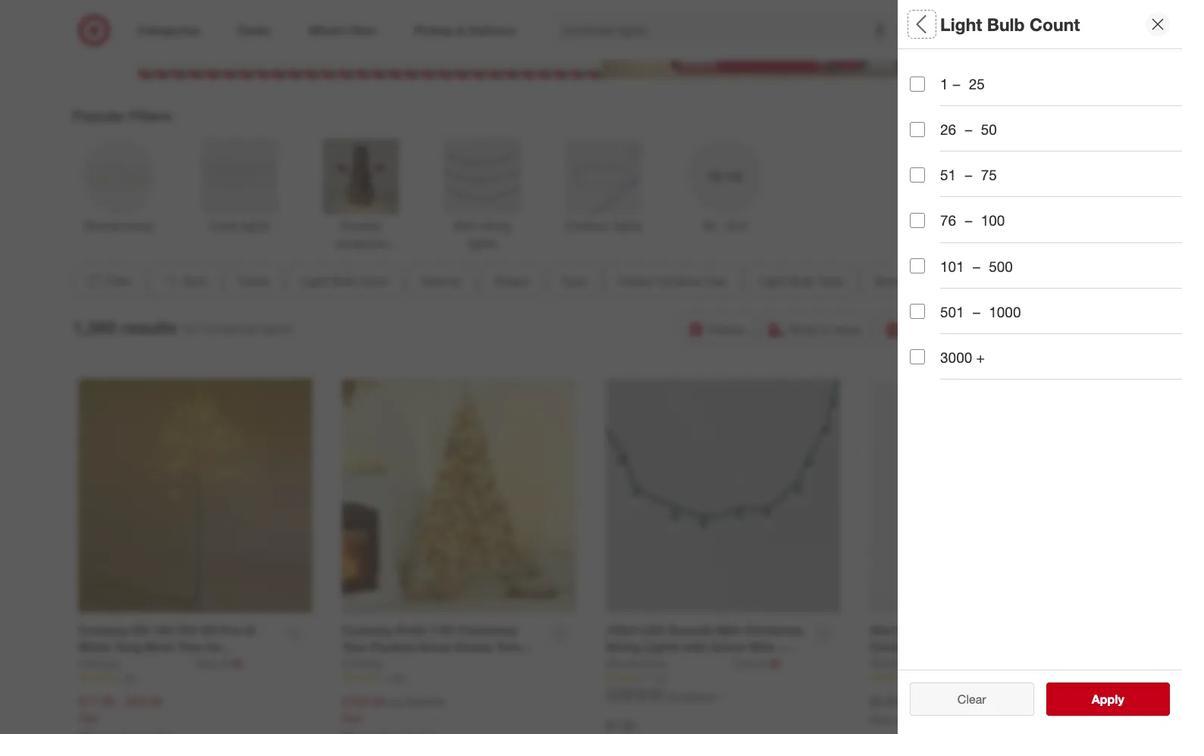 Task type: vqa. For each thing, say whether or not it's contained in the screenshot.
RedCard on the right top
no



Task type: locate. For each thing, give the bounding box(es) containing it.
wondershop link up '595'
[[870, 657, 994, 672]]

results inside button
[[1101, 692, 1140, 707]]

1 horizontal spatial light bulb type button
[[910, 200, 1171, 253]]

100
[[981, 212, 1005, 229]]

white
[[78, 640, 111, 655], [945, 658, 978, 673]]

lights inside costway prelit 7.5ft christmas tree flocked xmas snowy tree 450 led lights
[[393, 658, 429, 673]]

2 string from the left
[[1020, 640, 1054, 655]]

light
[[940, 13, 982, 35], [910, 216, 945, 233], [301, 273, 328, 289], [758, 273, 785, 289]]

1 horizontal spatial indoor outdoor use button
[[910, 147, 1171, 200]]

clear inside clear all button
[[950, 692, 979, 707]]

wondershop link up 177
[[606, 657, 730, 672]]

only down the "green"
[[733, 658, 755, 670]]

1 horizontal spatial only
[[997, 658, 1019, 670]]

lights down 30ct
[[870, 658, 905, 673]]

0 horizontal spatial results
[[121, 317, 177, 338]]

wondershop for 30ct
[[870, 658, 930, 670]]

only at ¬ for mini
[[733, 657, 780, 672]]

costway down twig
[[78, 658, 119, 670]]

all filters dialog
[[898, 0, 1182, 735]]

Include out of stock checkbox
[[910, 640, 925, 655]]

124 link
[[342, 672, 576, 685]]

sale down $163.99
[[342, 712, 363, 725]]

wondershop up 177
[[606, 658, 666, 670]]

light bulb type button up 500
[[910, 200, 1171, 253]]

costway 2ft/ 4ft/ 5ft/ 6ft pre-lit white twig birch tree for christmas holiday w/ led lights link
[[78, 622, 277, 673]]

only down fairy
[[997, 658, 1019, 670]]

bulb up shop
[[789, 273, 814, 289]]

2 horizontal spatial tree
[[496, 640, 520, 655]]

lights inside 30ct battery operated led christmas dewdrop fairy string lights warm white with silver wire - wondershop™
[[870, 658, 905, 673]]

0 vertical spatial type button
[[910, 94, 1171, 147]]

0 horizontal spatial indoor outdoor use button
[[605, 264, 739, 298]]

indoor outdoor use up pickup button
[[618, 273, 726, 289]]

2 horizontal spatial ¬
[[1034, 657, 1044, 672]]

green
[[711, 640, 746, 655]]

only at ¬ for led
[[997, 657, 1044, 672]]

1 vertical spatial indoor outdoor use button
[[605, 264, 739, 298]]

at up 177 link
[[758, 658, 767, 670]]

6ft
[[202, 623, 217, 638]]

costway inside costway prelit 7.5ft christmas tree flocked xmas snowy tree 450 led lights
[[342, 623, 392, 638]]

-
[[719, 218, 723, 233], [778, 640, 783, 655], [899, 675, 904, 690], [118, 695, 123, 710]]

0 vertical spatial white
[[78, 640, 111, 655]]

mini left string
[[454, 218, 476, 233]]

pre-
[[220, 623, 245, 638]]

apply button
[[1046, 683, 1170, 717]]

only for mini
[[733, 658, 755, 670]]

clear button
[[910, 683, 1034, 717]]

1 vertical spatial use
[[705, 273, 726, 289]]

0 vertical spatial results
[[121, 317, 177, 338]]

0 horizontal spatial string
[[606, 640, 640, 655]]

tree inside costway 2ft/ 4ft/ 5ft/ 6ft pre-lit white twig birch tree for christmas holiday w/ led lights
[[178, 640, 202, 655]]

1 vertical spatial white
[[945, 658, 978, 673]]

wondershop down include out of stock option in the bottom right of the page
[[870, 658, 930, 670]]

led inside costway prelit 7.5ft christmas tree flocked xmas snowy tree 450 led lights
[[366, 658, 390, 673]]

1 horizontal spatial mini
[[716, 623, 741, 638]]

0 vertical spatial use
[[1019, 163, 1046, 180]]

lighted length
[[910, 322, 1013, 339]]

0 horizontal spatial for
[[183, 322, 198, 337]]

100ct led smooth mini christmas string lights with green wire - wondershop™
[[606, 623, 804, 673]]

$5.00
[[870, 695, 899, 710]]

white down "dewdrop"
[[945, 658, 978, 673]]

bulb right filters
[[987, 13, 1025, 35]]

0 vertical spatial outdoor
[[958, 163, 1015, 180]]

"christmas
[[201, 322, 258, 337]]

type
[[910, 110, 942, 127], [984, 216, 1016, 233], [560, 273, 586, 289], [817, 273, 843, 289]]

1 horizontal spatial wire
[[870, 675, 896, 690]]

use right 75
[[1019, 163, 1046, 180]]

light up the 101  –  500 option
[[910, 216, 945, 233]]

1 at from the left
[[220, 658, 229, 670]]

76
[[940, 212, 956, 229]]

sold by button
[[408, 264, 475, 298]]

$15
[[727, 218, 746, 233]]

0 horizontal spatial light bulb type
[[758, 273, 843, 289]]

1 vertical spatial light bulb type
[[758, 273, 843, 289]]

0 vertical spatial light bulb type
[[910, 216, 1016, 233]]

indoor down outdoor lights
[[618, 273, 653, 289]]

2 costway link from the left
[[342, 657, 383, 672]]

at inside "new at ¬"
[[220, 658, 229, 670]]

led down flocked
[[366, 658, 390, 673]]

0 horizontal spatial with
[[683, 640, 707, 655]]

sale inside $163.99 reg $549.99 sale
[[342, 712, 363, 725]]

1 horizontal spatial at
[[758, 658, 767, 670]]

1 horizontal spatial only at ¬
[[997, 657, 1044, 672]]

tree up 450
[[342, 640, 366, 655]]

brand button
[[910, 253, 1171, 306], [862, 264, 920, 298]]

costway link up 65
[[78, 657, 193, 672]]

0 vertical spatial mini
[[454, 218, 476, 233]]

light left color
[[301, 273, 328, 289]]

1 only from the left
[[733, 658, 755, 670]]

tree down 5ft/
[[178, 640, 202, 655]]

results for see
[[1101, 692, 1140, 707]]

results
[[121, 317, 177, 338], [1101, 692, 1140, 707]]

1 vertical spatial mini
[[716, 623, 741, 638]]

1 horizontal spatial string
[[1020, 640, 1054, 655]]

3 tree from the left
[[496, 640, 520, 655]]

for up "new at ¬"
[[206, 640, 222, 655]]

1 vertical spatial results
[[1101, 692, 1140, 707]]

bulb inside all filters dialog
[[949, 216, 980, 233]]

clear down 595 link
[[957, 692, 986, 707]]

1 vertical spatial wondershop™
[[907, 675, 987, 690]]

- left '595'
[[899, 675, 904, 690]]

new
[[196, 658, 218, 670]]

1 clear from the left
[[950, 692, 979, 707]]

prelit
[[396, 623, 426, 638]]

white left twig
[[78, 640, 111, 655]]

string down 100ct
[[606, 640, 640, 655]]

light up shop in store button
[[758, 273, 785, 289]]

christmas inside costway prelit 7.5ft christmas tree flocked xmas snowy tree 450 led lights
[[458, 623, 517, 638]]

clear inside clear button
[[957, 692, 986, 707]]

1 horizontal spatial indoor
[[910, 163, 954, 180]]

led up fairy
[[1001, 623, 1025, 638]]

lights inside novelty sculpture lights
[[346, 253, 375, 268]]

indoor
[[910, 163, 954, 180], [618, 273, 653, 289]]

brand left the 101  –  500 option
[[875, 273, 907, 289]]

0 horizontal spatial only
[[733, 658, 755, 670]]

0 vertical spatial indoor outdoor use
[[910, 163, 1046, 180]]

silver
[[1010, 658, 1042, 673]]

1 vertical spatial light bulb type button
[[745, 264, 856, 298]]

lights down flocked
[[393, 658, 429, 673]]

0 horizontal spatial white
[[78, 640, 111, 655]]

0 horizontal spatial ¬
[[233, 657, 242, 672]]

costway down flocked
[[342, 658, 383, 670]]

at for 5ft/
[[220, 658, 229, 670]]

- right $17.99
[[118, 695, 123, 710]]

0 horizontal spatial indoor outdoor use
[[618, 273, 726, 289]]

led inside costway 2ft/ 4ft/ 5ft/ 6ft pre-lit white twig birch tree for christmas holiday w/ led lights
[[205, 658, 229, 673]]

clear
[[950, 692, 979, 707], [957, 692, 986, 707]]

1 sale from the left
[[78, 712, 99, 725]]

wondershop up the filter on the top left of the page
[[83, 218, 152, 233]]

0 vertical spatial wondershop™
[[606, 658, 685, 673]]

mini up the "green"
[[716, 623, 741, 638]]

outdoor lights
[[564, 218, 642, 233]]

75
[[981, 166, 997, 184]]

costway link down flocked
[[342, 657, 383, 672]]

2 horizontal spatial outdoor
[[958, 163, 1015, 180]]

outdoor inside all filters dialog
[[958, 163, 1015, 180]]

indoor outdoor use button up pickup button
[[605, 264, 739, 298]]

wondershop™ down 100ct
[[606, 658, 685, 673]]

deals
[[238, 273, 269, 289]]

1 only at ¬ from the left
[[733, 657, 780, 672]]

¬
[[233, 657, 242, 672], [770, 657, 780, 672], [1034, 657, 1044, 672]]

at right new
[[220, 658, 229, 670]]

100ct led smooth mini christmas string lights with green wire - wondershop™ image
[[606, 379, 840, 613], [606, 379, 840, 613]]

online
[[942, 715, 966, 727]]

costway prelit 7.5ft christmas tree flocked xmas snowy tree 450 led lights image
[[342, 379, 576, 613], [342, 379, 576, 613]]

wondershop link down popular filters
[[72, 136, 163, 235]]

1000
[[989, 303, 1021, 320]]

wondershop™ inside 30ct battery operated led christmas dewdrop fairy string lights warm white with silver wire - wondershop™
[[907, 675, 987, 690]]

tree right the snowy
[[496, 640, 520, 655]]

costway 2ft/ 4ft/ 5ft/ 6ft pre-lit white twig birch tree for christmas holiday w/ led lights
[[78, 623, 268, 673]]

advertisement region
[[136, 3, 1046, 79]]

results right see
[[1101, 692, 1140, 707]]

1 horizontal spatial tree
[[342, 640, 366, 655]]

color
[[359, 273, 389, 289]]

light right all
[[940, 13, 982, 35]]

2 ¬ from the left
[[770, 657, 780, 672]]

light bulb type button
[[910, 200, 1171, 253], [745, 264, 856, 298]]

string up silver at the right of the page
[[1020, 640, 1054, 655]]

1 horizontal spatial results
[[1101, 692, 1140, 707]]

2 at from the left
[[758, 658, 767, 670]]

1 horizontal spatial white
[[945, 658, 978, 673]]

1 horizontal spatial wondershop link
[[606, 657, 730, 672]]

bulb inside button
[[331, 273, 356, 289]]

1 horizontal spatial use
[[1019, 163, 1046, 180]]

5ft/
[[178, 623, 198, 638]]

clear for clear
[[957, 692, 986, 707]]

1 vertical spatial indoor
[[618, 273, 653, 289]]

2 vertical spatial outdoor
[[657, 273, 702, 289]]

0 vertical spatial wire
[[749, 640, 775, 655]]

1 horizontal spatial light bulb type
[[910, 216, 1016, 233]]

see
[[1076, 692, 1098, 707]]

wondershop for 100ct
[[606, 658, 666, 670]]

type up 500
[[984, 216, 1016, 233]]

1 horizontal spatial sale
[[342, 712, 363, 725]]

at up 595 link
[[1022, 658, 1031, 670]]

bulb left 100
[[949, 216, 980, 233]]

wire up $5.00
[[870, 675, 896, 690]]

wire right the "green"
[[749, 640, 775, 655]]

icicle
[[209, 218, 237, 233]]

icicle lights
[[209, 218, 269, 233]]

type button down 25
[[910, 94, 1171, 147]]

0 horizontal spatial only at ¬
[[733, 657, 780, 672]]

wire inside 30ct battery operated led christmas dewdrop fairy string lights warm white with silver wire - wondershop™
[[870, 675, 896, 690]]

clear up online
[[950, 692, 979, 707]]

dewdrop
[[932, 640, 985, 655]]

0 vertical spatial indoor outdoor use button
[[910, 147, 1171, 200]]

light bulb type up 101
[[910, 216, 1016, 233]]

christmas down twig
[[78, 658, 137, 673]]

type up 'in'
[[817, 273, 843, 289]]

use up pickup button
[[705, 273, 726, 289]]

2 horizontal spatial wondershop
[[870, 658, 930, 670]]

1 horizontal spatial brand
[[910, 269, 951, 286]]

501  –  1000
[[940, 303, 1021, 320]]

$0 - $15
[[703, 218, 746, 233]]

30ct battery operated led christmas dewdrop fairy string lights warm white with silver wire - wondershop™ image
[[870, 379, 1104, 613], [870, 379, 1104, 613]]

bulb inside dialog
[[987, 13, 1025, 35]]

sale inside $17.99 - $54.99 sale
[[78, 712, 99, 725]]

1 horizontal spatial ¬
[[770, 657, 780, 672]]

wondershop link for 100ct led smooth mini christmas string lights with green wire - wondershop™
[[606, 657, 730, 672]]

operated
[[944, 623, 998, 638]]

1 vertical spatial for
[[206, 640, 222, 655]]

costway up twig
[[78, 623, 128, 638]]

length
[[966, 322, 1013, 339]]

light bulb type
[[910, 216, 1016, 233], [758, 273, 843, 289]]

$549.99
[[406, 696, 444, 709]]

outdoor
[[958, 163, 1015, 180], [564, 218, 609, 233], [657, 273, 702, 289]]

indoor inside all filters dialog
[[910, 163, 954, 180]]

595
[[917, 673, 932, 684]]

light inside dialog
[[940, 13, 982, 35]]

only for led
[[997, 658, 1019, 670]]

mini
[[454, 218, 476, 233], [716, 623, 741, 638]]

string
[[480, 218, 510, 233]]

2 horizontal spatial wondershop link
[[870, 657, 994, 672]]

2 tree from the left
[[342, 640, 366, 655]]

brand
[[910, 269, 951, 286], [875, 273, 907, 289]]

0 horizontal spatial mini
[[454, 218, 476, 233]]

outdoor lights link
[[558, 136, 649, 235]]

shipping
[[1052, 322, 1100, 337]]

led inside "100ct led smooth mini christmas string lights with green wire - wondershop™"
[[641, 623, 665, 638]]

3 ¬ from the left
[[1034, 657, 1044, 672]]

0 horizontal spatial tree
[[178, 640, 202, 655]]

for left "christmas
[[183, 322, 198, 337]]

2 clear from the left
[[957, 692, 986, 707]]

bulb
[[987, 13, 1025, 35], [949, 216, 980, 233], [331, 273, 356, 289], [789, 273, 814, 289]]

- right $0 on the right top of page
[[719, 218, 723, 233]]

2 only at ¬ from the left
[[997, 657, 1044, 672]]

birch
[[144, 640, 175, 655]]

sold by
[[421, 273, 462, 289]]

filters
[[936, 13, 983, 35]]

7.5ft
[[429, 623, 455, 638]]

with down fairy
[[982, 658, 1006, 673]]

1 horizontal spatial wondershop
[[606, 658, 666, 670]]

mini inside "100ct led smooth mini christmas string lights with green wire - wondershop™"
[[716, 623, 741, 638]]

sale down $17.99
[[78, 712, 99, 725]]

65
[[125, 673, 135, 684]]

light bulb type button up shop
[[745, 264, 856, 298]]

1 horizontal spatial type button
[[910, 94, 1171, 147]]

2 sale from the left
[[342, 712, 363, 725]]

filter
[[105, 273, 132, 289]]

indoor outdoor use down 26  –  50
[[910, 163, 1046, 180]]

0 horizontal spatial wire
[[749, 640, 775, 655]]

christmas inside "100ct led smooth mini christmas string lights with green wire - wondershop™"
[[744, 623, 804, 638]]

costway link
[[78, 657, 193, 672], [342, 657, 383, 672]]

costway for costway 2ft/ 4ft/ 5ft/ 6ft pre-lit white twig birch tree for christmas holiday w/ led lights
[[78, 623, 128, 638]]

wondershop
[[83, 218, 152, 233], [606, 658, 666, 670], [870, 658, 930, 670]]

only
[[733, 658, 755, 670], [997, 658, 1019, 670]]

1 string from the left
[[606, 640, 640, 655]]

0 horizontal spatial wondershop™
[[606, 658, 685, 673]]

type button right shape button
[[548, 264, 599, 298]]

brand up 501  –  1000 option at the right top of page
[[910, 269, 951, 286]]

indoor outdoor use button up 100
[[910, 147, 1171, 200]]

at for led
[[1022, 658, 1031, 670]]

costway inside costway 2ft/ 4ft/ 5ft/ 6ft pre-lit white twig birch tree for christmas holiday w/ led lights
[[78, 623, 128, 638]]

lights up 177
[[644, 640, 680, 655]]

0 vertical spatial light bulb type button
[[910, 200, 1171, 253]]

new at ¬
[[196, 657, 242, 672]]

26  –  50 checkbox
[[910, 122, 925, 137]]

2 horizontal spatial at
[[1022, 658, 1031, 670]]

- right the "green"
[[778, 640, 783, 655]]

0 horizontal spatial costway link
[[78, 657, 193, 672]]

1 vertical spatial type button
[[548, 264, 599, 298]]

bulb left color
[[331, 273, 356, 289]]

deals button
[[225, 264, 282, 298]]

light bulb type up shop
[[758, 273, 843, 289]]

warm
[[909, 658, 942, 673]]

76  –  100
[[940, 212, 1005, 229]]

3 at from the left
[[1022, 658, 1031, 670]]

2 only from the left
[[997, 658, 1019, 670]]

1 horizontal spatial costway link
[[342, 657, 383, 672]]

lights inside "100ct led smooth mini christmas string lights with green wire - wondershop™"
[[644, 640, 680, 655]]

1 horizontal spatial for
[[206, 640, 222, 655]]

results for 1,360
[[121, 317, 177, 338]]

0 vertical spatial indoor
[[910, 163, 954, 180]]

for
[[183, 322, 198, 337], [206, 640, 222, 655]]

for inside costway 2ft/ 4ft/ 5ft/ 6ft pre-lit white twig birch tree for christmas holiday w/ led lights
[[206, 640, 222, 655]]

mini inside mini string lights
[[454, 218, 476, 233]]

costway 2ft/ 4ft/ 5ft/ 6ft pre-lit white twig birch tree for christmas holiday w/ led lights image
[[78, 379, 312, 613], [78, 379, 312, 613]]

costway prelit 7.5ft christmas tree flocked xmas snowy tree 450 led lights
[[342, 623, 520, 673]]

popular
[[72, 107, 125, 124]]

with down smooth
[[683, 640, 707, 655]]

christmas up the "green"
[[744, 623, 804, 638]]

wondershop™
[[606, 658, 685, 673], [907, 675, 987, 690]]

only at ¬ down fairy
[[997, 657, 1044, 672]]

0 horizontal spatial outdoor
[[564, 218, 609, 233]]

christmas down 30ct
[[870, 640, 929, 655]]

costway up flocked
[[342, 623, 392, 638]]

led right 100ct
[[641, 623, 665, 638]]

lights
[[644, 640, 680, 655], [232, 658, 268, 673], [393, 658, 429, 673], [870, 658, 905, 673]]

search button
[[919, 14, 956, 50]]

sold
[[421, 273, 445, 289]]

101
[[940, 257, 964, 275]]

costway for second costway link from right
[[78, 658, 119, 670]]

0 vertical spatial with
[[683, 640, 707, 655]]

christmas up the snowy
[[458, 623, 517, 638]]

1 –  25
[[940, 75, 985, 93]]

1 horizontal spatial with
[[982, 658, 1006, 673]]

101  –  500 checkbox
[[910, 259, 925, 274]]

costway for first costway link from right
[[342, 658, 383, 670]]

1 ¬ from the left
[[233, 657, 242, 672]]

1 horizontal spatial indoor outdoor use
[[910, 163, 1046, 180]]

1 tree from the left
[[178, 640, 202, 655]]

0 vertical spatial for
[[183, 322, 198, 337]]

1 vertical spatial wire
[[870, 675, 896, 690]]

results right '1,360'
[[121, 317, 177, 338]]

0 horizontal spatial at
[[220, 658, 229, 670]]

sort button
[[149, 264, 219, 298]]

0 horizontal spatial sale
[[78, 712, 99, 725]]

indoor down 26  –  50 option
[[910, 163, 954, 180]]

led right w/ at the bottom of the page
[[205, 658, 229, 673]]

reg
[[388, 696, 403, 709]]

wondershop™ down the warm
[[907, 675, 987, 690]]

light bulb type inside all filters dialog
[[910, 216, 1016, 233]]

light bulb count
[[940, 13, 1080, 35]]

light inside all filters dialog
[[910, 216, 945, 233]]

see results
[[1076, 692, 1140, 707]]

¬ for 100ct led smooth mini christmas string lights with green wire - wondershop™
[[770, 657, 780, 672]]

only at ¬ down the "green"
[[733, 657, 780, 672]]

sale
[[78, 712, 99, 725], [342, 712, 363, 725]]

1 horizontal spatial wondershop™
[[907, 675, 987, 690]]

1 vertical spatial with
[[982, 658, 1006, 673]]

lights down lit
[[232, 658, 268, 673]]



Task type: describe. For each thing, give the bounding box(es) containing it.
light bulb count dialog
[[898, 0, 1182, 735]]

shape button
[[481, 264, 541, 298]]

lights"
[[262, 322, 295, 337]]

filters
[[129, 107, 172, 124]]

twig
[[114, 640, 141, 655]]

0 horizontal spatial wondershop link
[[72, 136, 163, 235]]

50
[[981, 121, 997, 138]]

1 vertical spatial outdoor
[[564, 218, 609, 233]]

0 horizontal spatial brand
[[875, 273, 907, 289]]

1 horizontal spatial outdoor
[[657, 273, 702, 289]]

sculpture
[[335, 236, 386, 251]]

- inside 30ct battery operated led christmas dewdrop fairy string lights warm white with silver wire - wondershop™
[[899, 675, 904, 690]]

0 horizontal spatial light bulb type button
[[745, 264, 856, 298]]

novelty sculpture lights link
[[315, 136, 406, 268]]

fairy
[[988, 640, 1016, 655]]

0 horizontal spatial use
[[705, 273, 726, 289]]

brand button up 501  –  1000 option at the right top of page
[[862, 264, 920, 298]]

christmas inside 30ct battery operated led christmas dewdrop fairy string lights warm white with silver wire - wondershop™
[[870, 640, 929, 655]]

51
[[940, 166, 956, 184]]

pickup button
[[680, 313, 755, 346]]

w/
[[187, 658, 202, 673]]

- inside $17.99 - $54.99 sale
[[118, 695, 123, 710]]

51  –  75 checkbox
[[910, 167, 925, 183]]

popular filters
[[72, 107, 172, 124]]

battery
[[898, 623, 940, 638]]

same
[[905, 322, 936, 337]]

shape
[[493, 273, 529, 289]]

in
[[821, 322, 830, 337]]

1 costway link from the left
[[78, 657, 193, 672]]

0 horizontal spatial indoor
[[618, 273, 653, 289]]

count
[[1030, 13, 1080, 35]]

price
[[910, 375, 945, 392]]

indoor outdoor use inside all filters dialog
[[910, 163, 1046, 180]]

wondershop link for 30ct battery operated led christmas dewdrop fairy string lights warm white with silver wire - wondershop™
[[870, 657, 994, 672]]

0 horizontal spatial type button
[[548, 264, 599, 298]]

type right shape button
[[560, 273, 586, 289]]

sale for $17.99
[[78, 712, 99, 725]]

0 horizontal spatial wondershop
[[83, 218, 152, 233]]

$7.00
[[606, 719, 635, 734]]

mini string lights
[[454, 218, 510, 251]]

100ct led smooth mini christmas string lights with green wire - wondershop™ link
[[606, 622, 804, 673]]

all
[[910, 13, 931, 35]]

light bulb color
[[301, 273, 389, 289]]

- inside $0 - $15 link
[[719, 218, 723, 233]]

by
[[449, 273, 462, 289]]

shop in store
[[789, 322, 861, 337]]

501  –  1000 checkbox
[[910, 304, 925, 319]]

day
[[940, 322, 961, 337]]

lights inside mini string lights
[[467, 236, 496, 251]]

mini string lights link
[[436, 136, 527, 252]]

lighted
[[910, 322, 962, 339]]

lights inside costway 2ft/ 4ft/ 5ft/ 6ft pre-lit white twig birch tree for christmas holiday w/ led lights
[[232, 658, 268, 673]]

brand inside all filters dialog
[[910, 269, 951, 286]]

with inside "100ct led smooth mini christmas string lights with green wire - wondershop™"
[[683, 640, 707, 655]]

$0 - $15 link
[[679, 136, 770, 235]]

led inside 30ct battery operated led christmas dewdrop fairy string lights warm white with silver wire - wondershop™
[[1001, 623, 1025, 638]]

- inside "100ct led smooth mini christmas string lights with green wire - wondershop™"
[[778, 640, 783, 655]]

string inside "100ct led smooth mini christmas string lights with green wire - wondershop™"
[[606, 640, 640, 655]]

shop in store button
[[761, 313, 871, 346]]

christmas inside costway 2ft/ 4ft/ 5ft/ 6ft pre-lit white twig birch tree for christmas holiday w/ led lights
[[78, 658, 137, 673]]

wire inside "100ct led smooth mini christmas string lights with green wire - wondershop™"
[[749, 640, 775, 655]]

177
[[653, 673, 668, 684]]

450
[[342, 658, 362, 673]]

sort
[[183, 273, 206, 289]]

124
[[389, 673, 404, 684]]

1 –  25 checkbox
[[910, 76, 925, 91]]

all
[[982, 692, 994, 707]]

delivery
[[964, 322, 1008, 337]]

101  –  500
[[940, 257, 1013, 275]]

$54.99
[[126, 695, 162, 710]]

2ft/
[[132, 623, 152, 638]]

same day delivery button
[[877, 313, 1018, 346]]

clear all button
[[910, 683, 1034, 717]]

lighted length button
[[910, 306, 1171, 359]]

1 vertical spatial indoor outdoor use
[[618, 273, 726, 289]]

light bulb type button inside all filters dialog
[[910, 200, 1171, 253]]

shipping button
[[1024, 313, 1110, 346]]

for inside the 1,360 results for "christmas lights"
[[183, 322, 198, 337]]

$5.00 when purchased online
[[870, 695, 966, 727]]

white inside 30ct battery operated led christmas dewdrop fairy string lights warm white with silver wire - wondershop™
[[945, 658, 978, 673]]

wondershop™ inside "100ct led smooth mini christmas string lights with green wire - wondershop™"
[[606, 658, 685, 673]]

pickup
[[708, 322, 745, 337]]

white inside costway 2ft/ 4ft/ 5ft/ 6ft pre-lit white twig birch tree for christmas holiday w/ led lights
[[78, 640, 111, 655]]

$163.99 reg $549.99 sale
[[342, 695, 444, 725]]

all filters
[[910, 13, 983, 35]]

price button
[[910, 359, 1171, 412]]

novelty
[[340, 218, 381, 233]]

¬ for costway 2ft/ 4ft/ 5ft/ 6ft pre-lit white twig birch tree for christmas holiday w/ led lights
[[233, 657, 242, 672]]

costway prelit 7.5ft christmas tree flocked xmas snowy tree 450 led lights link
[[342, 622, 541, 673]]

at for mini
[[758, 658, 767, 670]]

26  –  50
[[940, 121, 997, 138]]

3000
[[940, 349, 972, 366]]

$163.99
[[342, 695, 385, 710]]

What can we help you find? suggestions appear below search field
[[552, 14, 930, 47]]

501
[[940, 303, 964, 320]]

costway for costway prelit 7.5ft christmas tree flocked xmas snowy tree 450 led lights
[[342, 623, 392, 638]]

30ct
[[870, 623, 894, 638]]

type down 1 –  25 checkbox
[[910, 110, 942, 127]]

filter button
[[72, 264, 143, 298]]

novelty sculpture lights
[[335, 218, 386, 268]]

with inside 30ct battery operated led christmas dewdrop fairy string lights warm white with silver wire - wondershop™
[[982, 658, 1006, 673]]

brand button up the shipping button
[[910, 253, 1171, 306]]

3000 + checkbox
[[910, 350, 925, 365]]

xmas
[[418, 640, 451, 655]]

51  –  75
[[940, 166, 997, 184]]

76  –  100 checkbox
[[910, 213, 925, 228]]

when
[[870, 715, 893, 727]]

30ct battery operated led christmas dewdrop fairy string lights warm white with silver wire - wondershop™
[[870, 623, 1054, 690]]

light inside button
[[301, 273, 328, 289]]

flocked
[[370, 640, 415, 655]]

clear for clear all
[[950, 692, 979, 707]]

100ct
[[606, 623, 637, 638]]

177 link
[[606, 672, 840, 685]]

purchased
[[896, 715, 939, 727]]

65 link
[[78, 672, 312, 685]]

¬ for 30ct battery operated led christmas dewdrop fairy string lights warm white with silver wire - wondershop™
[[1034, 657, 1044, 672]]

sale for $163.99
[[342, 712, 363, 725]]

string inside 30ct battery operated led christmas dewdrop fairy string lights warm white with silver wire - wondershop™
[[1020, 640, 1054, 655]]

use inside all filters dialog
[[1019, 163, 1046, 180]]



